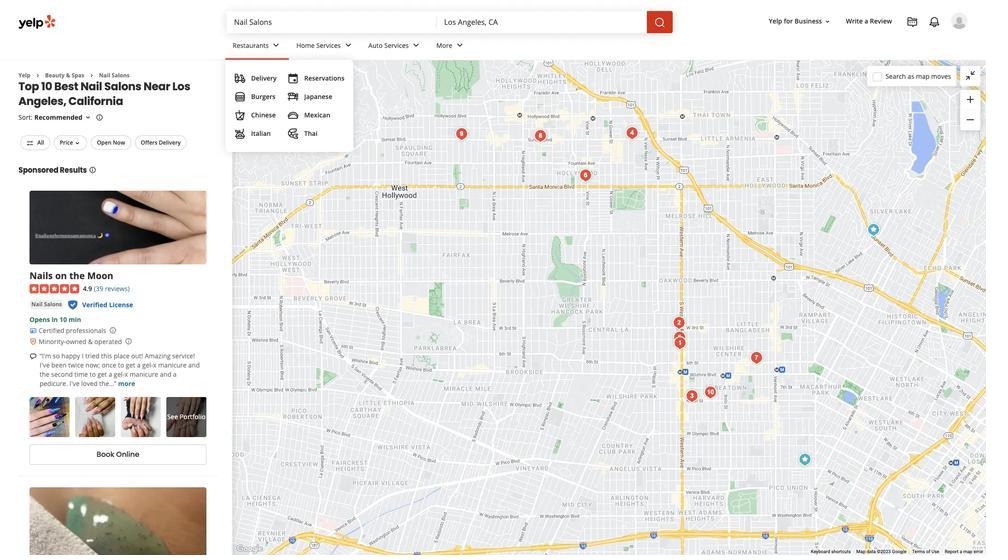 Task type: locate. For each thing, give the bounding box(es) containing it.
16 chevron down v2 image right business
[[824, 18, 832, 25]]

16 chevron down v2 image right price
[[74, 140, 81, 147]]

yelp inside button
[[769, 17, 783, 26]]

16 info v2 image
[[96, 114, 103, 121]]

gel- up more
[[114, 370, 125, 379]]

1 vertical spatial gel-
[[114, 370, 125, 379]]

24 chevron down v2 image
[[271, 40, 282, 51], [343, 40, 354, 51]]

1 vertical spatial get
[[98, 370, 107, 379]]

search
[[886, 72, 906, 80]]

and down service!
[[188, 361, 200, 370]]

manicure
[[158, 361, 187, 370], [130, 370, 158, 379]]

salons
[[112, 71, 130, 79], [104, 79, 141, 94], [44, 301, 62, 309]]

trésor nail & lash image
[[683, 387, 702, 406]]

amazing
[[145, 352, 171, 360]]

user actions element
[[762, 12, 981, 68]]

1 vertical spatial &
[[88, 337, 93, 346]]

burgers
[[251, 92, 276, 101]]

1 horizontal spatial map
[[964, 550, 973, 555]]

delivery inside menu
[[251, 74, 277, 83]]

0 vertical spatial x
[[153, 361, 157, 370]]

1 horizontal spatial i've
[[69, 379, 80, 388]]

nail salons link up opens
[[30, 300, 64, 310]]

home services link
[[289, 33, 361, 60]]

1 24 chevron down v2 image from the left
[[411, 40, 422, 51]]

a right report
[[960, 550, 963, 555]]

nails
[[30, 270, 53, 282]]

filters group
[[18, 136, 189, 150]]

book online button
[[30, 445, 207, 465]]

16 chevron right v2 image
[[34, 72, 41, 79], [88, 72, 95, 79]]

been
[[51, 361, 67, 370]]

1 vertical spatial and
[[160, 370, 171, 379]]

the up pedicure.
[[40, 370, 50, 379]]

yelp left beauty
[[18, 71, 30, 79]]

0 horizontal spatial map
[[916, 72, 930, 80]]

1 vertical spatial nail salons
[[31, 301, 62, 309]]

offers delivery
[[141, 139, 181, 147]]

recommended
[[34, 113, 82, 122]]

book
[[97, 450, 114, 460]]

owned
[[66, 337, 86, 346]]

solo nails image
[[671, 329, 689, 347]]

to down now;
[[90, 370, 96, 379]]

1 vertical spatial yelp
[[18, 71, 30, 79]]

24 chevron down v2 image inside restaurants link
[[271, 40, 282, 51]]

zoom out image
[[965, 114, 976, 125]]

write
[[846, 17, 863, 26]]

16 chevron right v2 image right the yelp link
[[34, 72, 41, 79]]

for
[[784, 17, 793, 26]]

24 chevron down v2 image inside auto services link
[[411, 40, 422, 51]]

1 vertical spatial delivery
[[159, 139, 181, 147]]

None search field
[[227, 11, 675, 33]]

angeles,
[[18, 94, 66, 109]]

1 horizontal spatial yelp
[[769, 17, 783, 26]]

24 delivery v2 image
[[235, 73, 246, 84]]

nail salons up opens
[[31, 301, 62, 309]]

0 horizontal spatial i've
[[40, 361, 50, 370]]

pink nails by sarah image
[[670, 314, 689, 332]]

None field
[[234, 17, 430, 27], [444, 17, 640, 27]]

salons inside button
[[44, 301, 62, 309]]

0 vertical spatial the
[[69, 270, 85, 282]]

nail right best on the left of page
[[80, 79, 102, 94]]

1 horizontal spatial get
[[126, 361, 135, 370]]

keyboard
[[811, 550, 830, 555]]

24 reservations v2 image
[[288, 73, 299, 84]]

2 services from the left
[[384, 41, 409, 50]]

0 horizontal spatial gel-
[[114, 370, 125, 379]]

all button
[[20, 136, 50, 150]]

24 italian v2 image
[[235, 128, 246, 139]]

0 horizontal spatial get
[[98, 370, 107, 379]]

0 vertical spatial get
[[126, 361, 135, 370]]

place
[[114, 352, 130, 360]]

menu
[[225, 60, 354, 152]]

menu containing delivery
[[225, 60, 354, 152]]

4.9 link
[[83, 283, 92, 294]]

error
[[974, 550, 984, 555]]

0 horizontal spatial nail salons
[[31, 301, 62, 309]]

1 horizontal spatial 16 chevron down v2 image
[[824, 18, 832, 25]]

and down amazing
[[160, 370, 171, 379]]

moves
[[932, 72, 951, 80]]

i've down time
[[69, 379, 80, 388]]

10 right in
[[60, 315, 67, 324]]

nail salons up california
[[99, 71, 130, 79]]

terms of use link
[[912, 550, 940, 555]]

1 services from the left
[[316, 41, 341, 50]]

1 horizontal spatial nail salons link
[[99, 71, 130, 79]]

yelp for yelp for business
[[769, 17, 783, 26]]

0 horizontal spatial nail salons link
[[30, 300, 64, 310]]

0 horizontal spatial &
[[66, 71, 70, 79]]

2 24 chevron down v2 image from the left
[[454, 40, 465, 51]]

beauty & spas link
[[45, 71, 84, 79]]

0 horizontal spatial the
[[40, 370, 50, 379]]

none field near
[[444, 17, 640, 27]]

1 horizontal spatial and
[[188, 361, 200, 370]]

now
[[113, 139, 125, 147]]

report a map error link
[[945, 550, 984, 555]]

0 horizontal spatial 24 chevron down v2 image
[[271, 40, 282, 51]]

1 horizontal spatial nail salons
[[99, 71, 130, 79]]

1 vertical spatial nail salons link
[[30, 300, 64, 310]]

zoom in image
[[965, 94, 976, 105]]

restaurants link
[[225, 33, 289, 60]]

1 horizontal spatial to
[[118, 361, 124, 370]]

0 horizontal spatial 24 chevron down v2 image
[[411, 40, 422, 51]]

0 horizontal spatial 10
[[41, 79, 52, 94]]

manicure down out!
[[130, 370, 158, 379]]

yelp for business button
[[765, 13, 835, 30]]

yelp for the yelp link
[[18, 71, 30, 79]]

nail korea image
[[702, 384, 720, 402]]

salons up in
[[44, 301, 62, 309]]

1 24 chevron down v2 image from the left
[[271, 40, 282, 51]]

1 vertical spatial to
[[90, 370, 96, 379]]

open
[[97, 139, 111, 147]]

0 vertical spatial nail salons
[[99, 71, 130, 79]]

1 vertical spatial i've
[[69, 379, 80, 388]]

projects image
[[907, 17, 918, 28]]

& left spas
[[66, 71, 70, 79]]

0 vertical spatial yelp
[[769, 17, 783, 26]]

services right auto
[[384, 41, 409, 50]]

2 24 chevron down v2 image from the left
[[343, 40, 354, 51]]

0 horizontal spatial yelp
[[18, 71, 30, 79]]

2 none field from the left
[[444, 17, 640, 27]]

16 chevron down v2 image for yelp for business
[[824, 18, 832, 25]]

search as map moves
[[886, 72, 951, 80]]

0 horizontal spatial to
[[90, 370, 96, 379]]

nail up opens
[[31, 301, 43, 309]]

salons left near
[[104, 79, 141, 94]]

i've down "i'm
[[40, 361, 50, 370]]

a
[[865, 17, 869, 26], [137, 361, 141, 370], [109, 370, 112, 379], [173, 370, 177, 379], [960, 550, 963, 555]]

10 right the top
[[41, 79, 52, 94]]

x up more
[[125, 370, 128, 379]]

& down professionals
[[88, 337, 93, 346]]

report a map error
[[945, 550, 984, 555]]

1 horizontal spatial 10
[[60, 315, 67, 324]]

1 horizontal spatial x
[[153, 361, 157, 370]]

1 horizontal spatial services
[[384, 41, 409, 50]]

report
[[945, 550, 959, 555]]

0 horizontal spatial none field
[[234, 17, 430, 27]]

1 horizontal spatial delivery
[[251, 74, 277, 83]]

services
[[316, 41, 341, 50], [384, 41, 409, 50]]

1 16 chevron right v2 image from the left
[[34, 72, 41, 79]]

manicure down service!
[[158, 361, 187, 370]]

notifications image
[[929, 17, 940, 28]]

now;
[[86, 361, 100, 370]]

0 vertical spatial i've
[[40, 361, 50, 370]]

delivery up burgers
[[251, 74, 277, 83]]

salons up california
[[112, 71, 130, 79]]

0 vertical spatial 10
[[41, 79, 52, 94]]

x
[[153, 361, 157, 370], [125, 370, 128, 379]]

nail
[[99, 71, 110, 79], [80, 79, 102, 94], [31, 301, 43, 309]]

map right "as"
[[916, 72, 930, 80]]

thai
[[304, 129, 318, 138]]

16 chevron down v2 image
[[824, 18, 832, 25], [74, 140, 81, 147]]

24 chevron down v2 image inside home services link
[[343, 40, 354, 51]]

1 vertical spatial 16 chevron down v2 image
[[74, 140, 81, 147]]

1 horizontal spatial &
[[88, 337, 93, 346]]

1 horizontal spatial 24 chevron down v2 image
[[343, 40, 354, 51]]

a down out!
[[137, 361, 141, 370]]

24 chevron down v2 image left auto
[[343, 40, 354, 51]]

spas
[[72, 71, 84, 79]]

24 chevron down v2 image right auto services
[[411, 40, 422, 51]]

to
[[118, 361, 124, 370], [90, 370, 96, 379]]

10
[[41, 79, 52, 94], [60, 315, 67, 324]]

0 vertical spatial &
[[66, 71, 70, 79]]

services right the "home"
[[316, 41, 341, 50]]

1 vertical spatial manicure
[[130, 370, 158, 379]]

16 info v2 image
[[89, 166, 96, 174]]

1 vertical spatial the
[[40, 370, 50, 379]]

nail salons link up california
[[99, 71, 130, 79]]

verified license button
[[82, 301, 133, 310]]

collapse map image
[[965, 70, 976, 81]]

1 vertical spatial 10
[[60, 315, 67, 324]]

gel- down amazing
[[142, 361, 153, 370]]

0 vertical spatial map
[[916, 72, 930, 80]]

x down amazing
[[153, 361, 157, 370]]

the right on
[[69, 270, 85, 282]]

2 16 chevron right v2 image from the left
[[88, 72, 95, 79]]

24 chevron down v2 image right more at the top of the page
[[454, 40, 465, 51]]

get down out!
[[126, 361, 135, 370]]

get
[[126, 361, 135, 370], [98, 370, 107, 379]]

operated
[[94, 337, 122, 346]]

16 chevron right v2 image right spas
[[88, 72, 95, 79]]

0 horizontal spatial delivery
[[159, 139, 181, 147]]

16 speech v2 image
[[30, 353, 37, 360]]

yelp link
[[18, 71, 30, 79]]

los
[[172, 79, 190, 94]]

get up the…"
[[98, 370, 107, 379]]

verified license
[[82, 301, 133, 310]]

business
[[795, 17, 822, 26]]

1 vertical spatial map
[[964, 550, 973, 555]]

0 vertical spatial gel-
[[142, 361, 153, 370]]

reviews)
[[105, 284, 130, 293]]

nail salons link
[[99, 71, 130, 79], [30, 300, 64, 310]]

0 horizontal spatial services
[[316, 41, 341, 50]]

group
[[961, 90, 981, 130]]

0 vertical spatial and
[[188, 361, 200, 370]]

1 horizontal spatial none field
[[444, 17, 640, 27]]

nails on the moon link
[[30, 270, 113, 282]]

(39 reviews)
[[94, 284, 130, 293]]

delivery right offers on the top of page
[[159, 139, 181, 147]]

info icon image
[[109, 327, 116, 334], [109, 327, 116, 334], [125, 338, 132, 345], [125, 338, 132, 345]]

online
[[116, 450, 139, 460]]

16 certified professionals v2 image
[[30, 327, 37, 334]]

1 horizontal spatial 16 chevron right v2 image
[[88, 72, 95, 79]]

16 chevron down v2 image inside price dropdown button
[[74, 140, 81, 147]]

maria w. image
[[951, 12, 968, 29]]

16 minority owned v2 image
[[30, 338, 37, 346]]

24 chevron down v2 image
[[411, 40, 422, 51], [454, 40, 465, 51]]

data
[[867, 550, 876, 555]]

1 vertical spatial x
[[125, 370, 128, 379]]

24 chinese v2 image
[[235, 110, 246, 121]]

24 chevron down v2 image inside more link
[[454, 40, 465, 51]]

&
[[66, 71, 70, 79], [88, 337, 93, 346]]

to down place
[[118, 361, 124, 370]]

more link
[[429, 33, 473, 60]]

reservations
[[304, 74, 345, 83]]

10 inside top 10 best nail salons near los angeles, california
[[41, 79, 52, 94]]

red polish image
[[748, 349, 766, 367]]

map left the error
[[964, 550, 973, 555]]

16 chevron down v2 image inside yelp for business button
[[824, 18, 832, 25]]

offers
[[141, 139, 157, 147]]

more
[[118, 379, 135, 388]]

0 horizontal spatial 16 chevron down v2 image
[[74, 140, 81, 147]]

1 none field from the left
[[234, 17, 430, 27]]

0 vertical spatial delivery
[[251, 74, 277, 83]]

a down service!
[[173, 370, 177, 379]]

search image
[[655, 17, 666, 28]]

0 vertical spatial 16 chevron down v2 image
[[824, 18, 832, 25]]

1 horizontal spatial 24 chevron down v2 image
[[454, 40, 465, 51]]

delivery
[[251, 74, 277, 83], [159, 139, 181, 147]]

24 verified filled v2 image
[[67, 300, 78, 311]]

top 10 best nail salons near los angeles, california
[[18, 79, 190, 109]]

yelp
[[769, 17, 783, 26], [18, 71, 30, 79]]

0 horizontal spatial 16 chevron right v2 image
[[34, 72, 41, 79]]

nail inside top 10 best nail salons near los angeles, california
[[80, 79, 102, 94]]

0 vertical spatial to
[[118, 361, 124, 370]]

0 horizontal spatial x
[[125, 370, 128, 379]]

24 chevron down v2 image right restaurants
[[271, 40, 282, 51]]

0 vertical spatial manicure
[[158, 361, 187, 370]]

delivery link
[[231, 69, 280, 88]]

yelp left for
[[769, 17, 783, 26]]



Task type: describe. For each thing, give the bounding box(es) containing it.
16 chevron right v2 image for nail salons
[[88, 72, 95, 79]]

16 chevron down v2 image
[[84, 114, 92, 121]]

services for auto services
[[384, 41, 409, 50]]

portfolio
[[180, 413, 206, 421]]

best
[[54, 79, 78, 94]]

see
[[167, 413, 178, 421]]

i
[[82, 352, 84, 360]]

reservations link
[[284, 69, 348, 88]]

salons inside top 10 best nail salons near los angeles, california
[[104, 79, 141, 94]]

tried
[[85, 352, 99, 360]]

opens in 10 min
[[30, 315, 81, 324]]

sugared + bronzed image
[[865, 221, 883, 239]]

mexican
[[304, 111, 330, 119]]

none field find
[[234, 17, 430, 27]]

auto services link
[[361, 33, 429, 60]]

write a review link
[[843, 13, 896, 30]]

nail inside button
[[31, 301, 43, 309]]

minority-
[[39, 337, 66, 346]]

nail salons button
[[30, 300, 64, 310]]

google image
[[235, 543, 265, 555]]

opens
[[30, 315, 50, 324]]

0 horizontal spatial and
[[160, 370, 171, 379]]

0 vertical spatial nail salons link
[[99, 71, 130, 79]]

results
[[60, 165, 87, 176]]

24 chevron down v2 image for restaurants
[[271, 40, 282, 51]]

nail salons inside button
[[31, 301, 62, 309]]

hana nail image
[[671, 334, 690, 353]]

thai link
[[284, 124, 348, 143]]

Find text field
[[234, 17, 430, 27]]

lanicure nail bar image
[[623, 124, 642, 142]]

review
[[870, 17, 892, 26]]

book online
[[97, 450, 139, 460]]

24 chevron down v2 image for auto services
[[411, 40, 422, 51]]

beauty
[[45, 71, 65, 79]]

japanese
[[304, 92, 332, 101]]

yelp for business
[[769, 17, 822, 26]]

twice
[[68, 361, 84, 370]]

(39
[[94, 284, 103, 293]]

italian link
[[231, 124, 280, 143]]

price button
[[54, 136, 87, 150]]

write a review
[[846, 17, 892, 26]]

map for error
[[964, 550, 973, 555]]

24 mexican v2 image
[[288, 110, 299, 121]]

minority-owned & operated
[[39, 337, 122, 346]]

min
[[69, 315, 81, 324]]

24 chevron down v2 image for home services
[[343, 40, 354, 51]]

moon
[[87, 270, 113, 282]]

all
[[37, 139, 44, 147]]

sponsored results
[[18, 165, 87, 176]]

home services
[[297, 41, 341, 50]]

service!
[[172, 352, 195, 360]]

shortcuts
[[832, 550, 851, 555]]

the…"
[[99, 379, 116, 388]]

24 sushi v2 image
[[288, 91, 299, 102]]

pedicure.
[[40, 379, 68, 388]]

services for home services
[[316, 41, 341, 50]]

16 filter v2 image
[[26, 140, 34, 147]]

certified professionals
[[39, 326, 106, 335]]

price
[[60, 139, 73, 147]]

(39 reviews) link
[[94, 283, 130, 294]]

near
[[144, 79, 170, 94]]

24 chevron down v2 image for more
[[454, 40, 465, 51]]

a down once
[[109, 370, 112, 379]]

see portfolio
[[167, 413, 206, 421]]

business categories element
[[225, 33, 968, 152]]

auto services
[[369, 41, 409, 50]]

delivery inside "button"
[[159, 139, 181, 147]]

certified
[[39, 326, 64, 335]]

the inside "i'm so happy i tried this place out! amazing service! i've been twice now; once to get a gel-x manicure and the second time to get a gel-x manicure and a pedicure. i've loved the…"
[[40, 370, 50, 379]]

restaurants
[[233, 41, 269, 50]]

terms of use
[[912, 550, 940, 555]]

24 burgers v2 image
[[235, 91, 246, 102]]

1 horizontal spatial the
[[69, 270, 85, 282]]

16 chevron down v2 image for price
[[74, 140, 81, 147]]

burgers link
[[231, 88, 280, 106]]

second
[[51, 370, 73, 379]]

offers delivery button
[[135, 136, 187, 150]]

terms
[[912, 550, 925, 555]]

a right write
[[865, 17, 869, 26]]

nail'd it! aesthetic nails & designs image
[[577, 166, 595, 185]]

16 chevron right v2 image for beauty & spas
[[34, 72, 41, 79]]

home
[[297, 41, 315, 50]]

in
[[52, 315, 58, 324]]

natural nail & spa image
[[531, 127, 550, 145]]

license
[[109, 301, 133, 310]]

nails on the moon
[[30, 270, 113, 282]]

open now
[[97, 139, 125, 147]]

"i'm so happy i tried this place out! amazing service! i've been twice now; once to get a gel-x manicure and the second time to get a gel-x manicure and a pedicure. i've loved the…"
[[40, 352, 200, 388]]

of
[[927, 550, 931, 555]]

google
[[892, 550, 907, 555]]

"i'm
[[40, 352, 51, 360]]

map region
[[137, 0, 986, 555]]

recommended button
[[34, 113, 92, 122]]

chinese link
[[231, 106, 280, 124]]

so
[[53, 352, 60, 360]]

menu inside business categories element
[[225, 60, 354, 152]]

keyboard shortcuts
[[811, 550, 851, 555]]

see portfolio link
[[166, 397, 207, 437]]

map for moves
[[916, 72, 930, 80]]

california
[[68, 94, 123, 109]]

out!
[[131, 352, 143, 360]]

4.9
[[83, 284, 92, 293]]

verified
[[82, 301, 107, 310]]

happy
[[61, 352, 80, 360]]

time
[[74, 370, 88, 379]]

use
[[932, 550, 940, 555]]

24 thai v2 image
[[288, 128, 299, 139]]

Near text field
[[444, 17, 640, 27]]

4.9 star rating image
[[30, 285, 79, 294]]

beauty & spas
[[45, 71, 84, 79]]

map
[[857, 550, 866, 555]]

©2023
[[877, 550, 891, 555]]

loved
[[81, 379, 98, 388]]

1 horizontal spatial gel-
[[142, 361, 153, 370]]

on
[[55, 270, 67, 282]]

nail right spas
[[99, 71, 110, 79]]

pinks nail spa image
[[796, 451, 815, 469]]

color coat beauty boutique image
[[453, 125, 471, 143]]

sponsored
[[18, 165, 58, 176]]

this
[[101, 352, 112, 360]]

mexican link
[[284, 106, 348, 124]]



Task type: vqa. For each thing, say whether or not it's contained in the screenshot.
'Write'
yes



